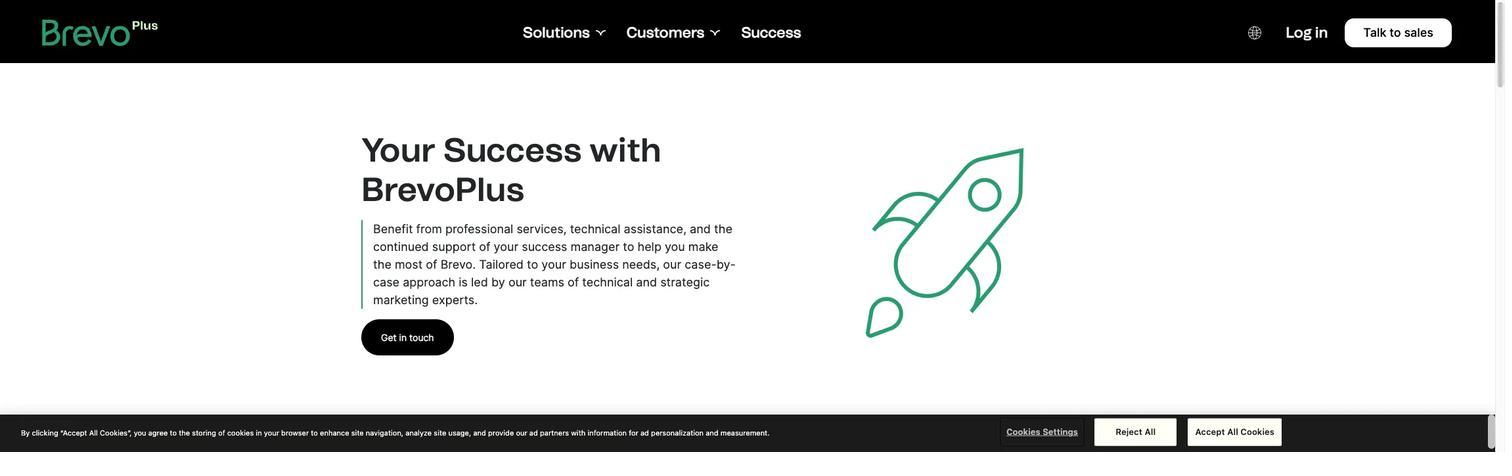 Task type: vqa. For each thing, say whether or not it's contained in the screenshot.
TO
yes



Task type: describe. For each thing, give the bounding box(es) containing it.
case-
[[685, 258, 717, 271]]

success
[[522, 240, 567, 254]]

0 horizontal spatial all
[[89, 428, 98, 437]]

needs,
[[622, 258, 660, 271]]

0 vertical spatial your
[[494, 240, 519, 254]]

log in
[[1286, 24, 1328, 41]]

success inside your success with brevoplus
[[444, 130, 582, 170]]

strategic
[[661, 275, 710, 289]]

talk to sales
[[1364, 26, 1434, 39]]

2 horizontal spatial your
[[542, 258, 566, 271]]

benefit from professional services, technical assistance, and the continued support of your success manager to help you make the most of brevo. tailored to your business needs, our case-by- case approach is led by our teams of technical and strategic marketing experts.
[[373, 222, 736, 307]]

make
[[689, 240, 719, 254]]

get
[[381, 332, 397, 343]]

log
[[1286, 24, 1312, 41]]

and up make
[[690, 222, 711, 236]]

"accept
[[60, 428, 87, 437]]

2 vertical spatial our
[[516, 428, 527, 437]]

cookies settings button
[[1001, 419, 1084, 445]]

1 vertical spatial our
[[509, 275, 527, 289]]

by-
[[717, 258, 736, 271]]

cookies inside accept all cookies button
[[1241, 426, 1275, 437]]

1 vertical spatial with
[[571, 428, 586, 437]]

in for get
[[399, 332, 407, 343]]

assistance,
[[624, 222, 687, 236]]

log in link
[[1286, 24, 1328, 42]]

provide
[[488, 428, 514, 437]]

reject all button
[[1095, 419, 1177, 446]]

support
[[432, 240, 476, 254]]

of right 'teams'
[[568, 275, 579, 289]]

accept all cookies
[[1196, 426, 1275, 437]]

0 horizontal spatial your
[[264, 428, 279, 437]]

2 vertical spatial in
[[256, 428, 262, 437]]

by clicking "accept all cookies", you agree to the storing of cookies in your browser to enhance site navigation, analyze site usage, and provide our ad partners with information for ad personalization and measurement.
[[21, 428, 770, 437]]

2 ad from the left
[[641, 428, 649, 437]]

help
[[638, 240, 662, 254]]

manager
[[571, 240, 620, 254]]

storing
[[192, 428, 216, 437]]

services,
[[517, 222, 567, 236]]

1 ad from the left
[[530, 428, 538, 437]]

is
[[459, 275, 468, 289]]

usage,
[[448, 428, 471, 437]]

cookies
[[227, 428, 254, 437]]

to inside button
[[1390, 26, 1401, 39]]

navigation,
[[366, 428, 404, 437]]

information
[[588, 428, 627, 437]]

brevo.
[[441, 258, 476, 271]]

experts.
[[432, 293, 478, 307]]

customers
[[627, 24, 705, 41]]

business
[[570, 258, 619, 271]]

reject
[[1116, 426, 1143, 437]]

professional
[[445, 222, 513, 236]]

solutions
[[523, 24, 590, 41]]

cookies settings
[[1007, 426, 1078, 437]]



Task type: locate. For each thing, give the bounding box(es) containing it.
0 vertical spatial our
[[663, 258, 682, 271]]

accept
[[1196, 426, 1225, 437]]

1 horizontal spatial success
[[741, 24, 801, 41]]

1 vertical spatial your
[[542, 258, 566, 271]]

talk
[[1364, 26, 1387, 39]]

2 horizontal spatial the
[[714, 222, 733, 236]]

you
[[665, 240, 685, 254], [134, 428, 146, 437]]

1 horizontal spatial you
[[665, 240, 685, 254]]

analyze
[[406, 428, 432, 437]]

all right accept
[[1228, 426, 1239, 437]]

1 vertical spatial you
[[134, 428, 146, 437]]

our right provide
[[516, 428, 527, 437]]

of
[[479, 240, 491, 254], [426, 258, 437, 271], [568, 275, 579, 289], [218, 428, 225, 437]]

accept all cookies button
[[1188, 419, 1282, 446]]

ad right for at the left bottom of the page
[[641, 428, 649, 437]]

cookies",
[[100, 428, 132, 437]]

by
[[492, 275, 505, 289]]

all right "accept
[[89, 428, 98, 437]]

0 horizontal spatial success
[[444, 130, 582, 170]]

technical up manager
[[570, 222, 621, 236]]

in right get
[[399, 332, 407, 343]]

your up tailored
[[494, 240, 519, 254]]

the left storing
[[179, 428, 190, 437]]

teams
[[530, 275, 564, 289]]

brevo image
[[42, 20, 158, 46]]

to right agree
[[170, 428, 177, 437]]

in right cookies
[[256, 428, 262, 437]]

browser
[[281, 428, 309, 437]]

partners
[[540, 428, 569, 437]]

talk to sales button
[[1344, 17, 1454, 49]]

our up strategic
[[663, 258, 682, 271]]

the up make
[[714, 222, 733, 236]]

in right log
[[1315, 24, 1328, 41]]

approach
[[403, 275, 456, 289]]

enhance
[[320, 428, 349, 437]]

all for accept
[[1228, 426, 1239, 437]]

touch
[[409, 332, 434, 343]]

led
[[471, 275, 488, 289]]

2 horizontal spatial in
[[1315, 24, 1328, 41]]

you inside benefit from professional services, technical assistance, and the continued support of your success manager to help you make the most of brevo. tailored to your business needs, our case-by- case approach is led by our teams of technical and strategic marketing experts.
[[665, 240, 685, 254]]

you right help
[[665, 240, 685, 254]]

to right talk
[[1390, 26, 1401, 39]]

and
[[690, 222, 711, 236], [636, 275, 657, 289], [473, 428, 486, 437], [706, 428, 719, 437]]

your left browser
[[264, 428, 279, 437]]

2 cookies from the left
[[1241, 426, 1275, 437]]

1 site from the left
[[351, 428, 364, 437]]

by
[[21, 428, 30, 437]]

measurement.
[[721, 428, 770, 437]]

and left measurement.
[[706, 428, 719, 437]]

case
[[373, 275, 400, 289]]

1 vertical spatial success
[[444, 130, 582, 170]]

get in touch button
[[361, 319, 454, 355]]

2 vertical spatial your
[[264, 428, 279, 437]]

all right reject in the bottom of the page
[[1145, 426, 1156, 437]]

technical down business
[[582, 275, 633, 289]]

1 horizontal spatial in
[[399, 332, 407, 343]]

all
[[1145, 426, 1156, 437], [1228, 426, 1239, 437], [89, 428, 98, 437]]

0 horizontal spatial with
[[571, 428, 586, 437]]

for
[[629, 428, 639, 437]]

0 vertical spatial with
[[590, 130, 662, 170]]

site right enhance
[[351, 428, 364, 437]]

1 horizontal spatial cookies
[[1241, 426, 1275, 437]]

of right storing
[[218, 428, 225, 437]]

1 horizontal spatial the
[[373, 258, 392, 271]]

2 vertical spatial the
[[179, 428, 190, 437]]

0 vertical spatial technical
[[570, 222, 621, 236]]

0 vertical spatial in
[[1315, 24, 1328, 41]]

to down success on the left
[[527, 258, 538, 271]]

1 horizontal spatial your
[[494, 240, 519, 254]]

0 horizontal spatial site
[[351, 428, 364, 437]]

with
[[590, 130, 662, 170], [571, 428, 586, 437]]

the
[[714, 222, 733, 236], [373, 258, 392, 271], [179, 428, 190, 437]]

1 vertical spatial the
[[373, 258, 392, 271]]

to
[[1390, 26, 1401, 39], [623, 240, 634, 254], [527, 258, 538, 271], [170, 428, 177, 437], [311, 428, 318, 437]]

0 vertical spatial you
[[665, 240, 685, 254]]

our
[[663, 258, 682, 271], [509, 275, 527, 289], [516, 428, 527, 437]]

your
[[361, 130, 436, 170]]

tailored
[[479, 258, 524, 271]]

of down professional
[[479, 240, 491, 254]]

ad
[[530, 428, 538, 437], [641, 428, 649, 437]]

2 site from the left
[[434, 428, 446, 437]]

success
[[741, 24, 801, 41], [444, 130, 582, 170]]

personalization
[[651, 428, 704, 437]]

sales
[[1404, 26, 1434, 39]]

ad left partners
[[530, 428, 538, 437]]

your success with brevoplus
[[361, 130, 662, 210]]

to right browser
[[311, 428, 318, 437]]

you left agree
[[134, 428, 146, 437]]

marketing
[[373, 293, 429, 307]]

of up approach
[[426, 258, 437, 271]]

agree
[[148, 428, 168, 437]]

0 vertical spatial the
[[714, 222, 733, 236]]

0 horizontal spatial you
[[134, 428, 146, 437]]

the up case
[[373, 258, 392, 271]]

technical
[[570, 222, 621, 236], [582, 275, 633, 289]]

site left usage,
[[434, 428, 446, 437]]

0 horizontal spatial cookies
[[1007, 426, 1041, 437]]

from
[[416, 222, 442, 236]]

brevoplus
[[361, 170, 524, 210]]

your
[[494, 240, 519, 254], [542, 258, 566, 271], [264, 428, 279, 437]]

and right usage,
[[473, 428, 486, 437]]

1 horizontal spatial with
[[590, 130, 662, 170]]

clicking
[[32, 428, 58, 437]]

cookies
[[1007, 426, 1041, 437], [1241, 426, 1275, 437]]

most
[[395, 258, 423, 271]]

2 horizontal spatial all
[[1228, 426, 1239, 437]]

1 cookies from the left
[[1007, 426, 1041, 437]]

in for log
[[1315, 24, 1328, 41]]

cookies left the settings
[[1007, 426, 1041, 437]]

solutions link
[[523, 24, 606, 42]]

settings
[[1043, 426, 1078, 437]]

with inside your success with brevoplus
[[590, 130, 662, 170]]

cookies inside cookies settings button
[[1007, 426, 1041, 437]]

0 vertical spatial success
[[741, 24, 801, 41]]

0 horizontal spatial ad
[[530, 428, 538, 437]]

in
[[1315, 24, 1328, 41], [399, 332, 407, 343], [256, 428, 262, 437]]

0 horizontal spatial the
[[179, 428, 190, 437]]

all for reject
[[1145, 426, 1156, 437]]

your up 'teams'
[[542, 258, 566, 271]]

site
[[351, 428, 364, 437], [434, 428, 446, 437]]

0 horizontal spatial in
[[256, 428, 262, 437]]

to left help
[[623, 240, 634, 254]]

customers link
[[627, 24, 720, 42]]

continued
[[373, 240, 429, 254]]

1 horizontal spatial ad
[[641, 428, 649, 437]]

1 vertical spatial in
[[399, 332, 407, 343]]

cookies right accept
[[1241, 426, 1275, 437]]

and down the needs,
[[636, 275, 657, 289]]

our right by
[[509, 275, 527, 289]]

success link
[[741, 24, 801, 42]]

in inside button
[[399, 332, 407, 343]]

button image
[[1248, 26, 1261, 39]]

1 vertical spatial technical
[[582, 275, 633, 289]]

benefit
[[373, 222, 413, 236]]

1 horizontal spatial site
[[434, 428, 446, 437]]

1 horizontal spatial all
[[1145, 426, 1156, 437]]

reject all
[[1116, 426, 1156, 437]]

get in touch
[[381, 332, 434, 343]]



